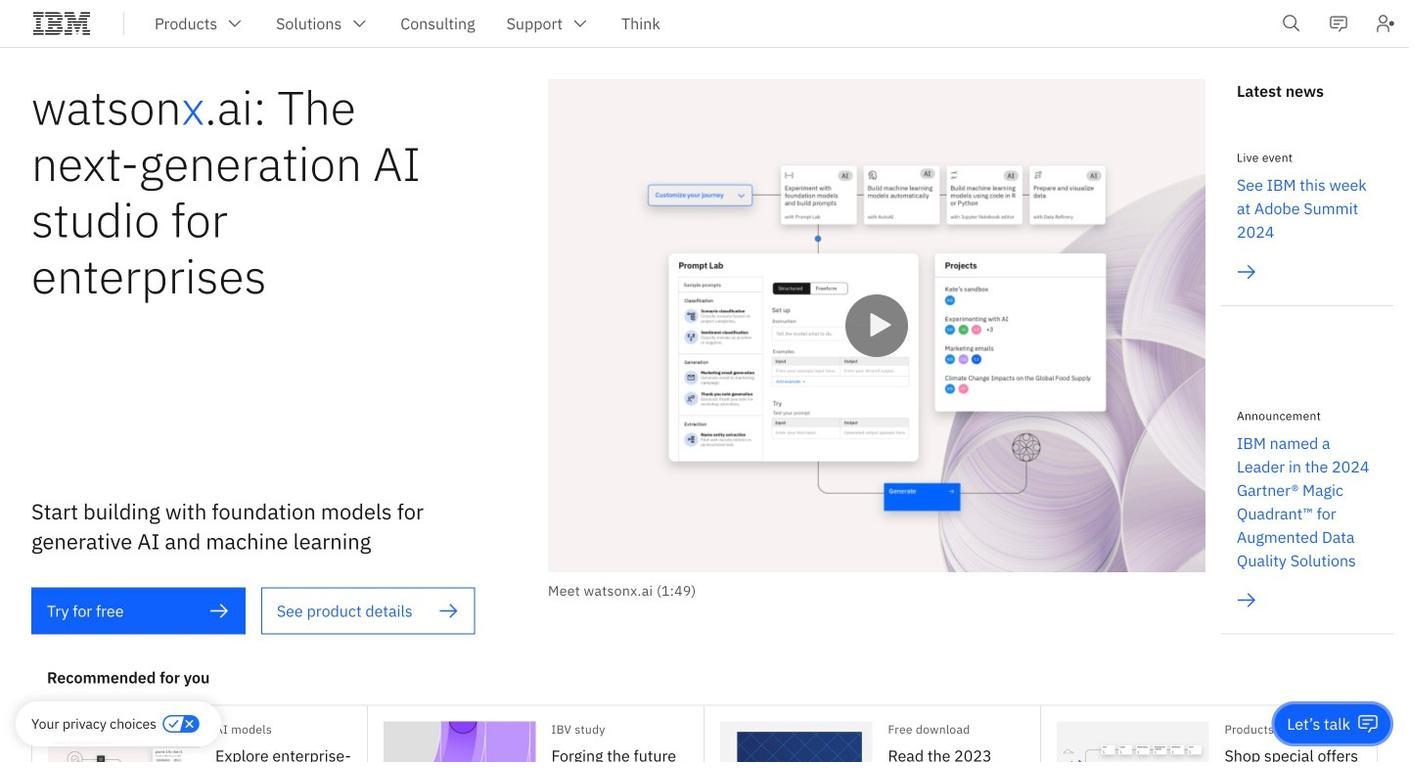 Task type: locate. For each thing, give the bounding box(es) containing it.
your privacy choices element
[[31, 714, 157, 735]]



Task type: describe. For each thing, give the bounding box(es) containing it.
let's talk element
[[1288, 714, 1351, 735]]



